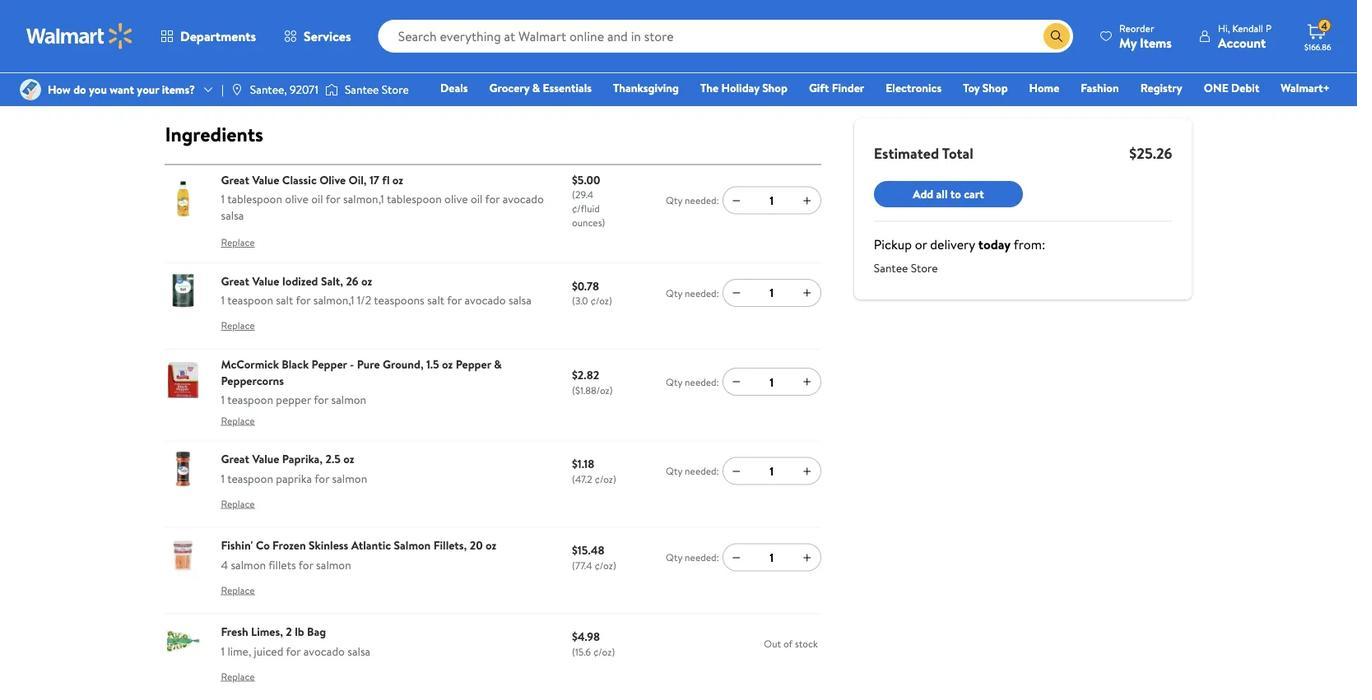 Task type: describe. For each thing, give the bounding box(es) containing it.
finder
[[832, 80, 865, 96]]

$0.78 (3.0 ¢/oz)
[[572, 278, 612, 308]]

santee, 92071
[[250, 81, 319, 98]]

value for classic
[[252, 172, 279, 188]]

santee inside pickup or delivery today from: santee store
[[874, 260, 908, 276]]

1 right "decrease quantity great value paprika, 2.5 oz-count, current quantity 1" image
[[770, 463, 774, 479]]

you
[[89, 81, 107, 98]]

2 tablespoon from the left
[[387, 191, 442, 207]]

gift
[[809, 80, 829, 96]]

add
[[913, 186, 934, 202]]

increase quantity great value classic olive oil, 17 fl oz-count, current quantity 1 image
[[801, 194, 814, 207]]

fishin'
[[221, 538, 253, 554]]

great value classic olive oil, 17 fl oz image
[[165, 181, 201, 217]]

replace button for 1 teaspoon paprika for salmon
[[221, 491, 255, 518]]

thanksgiving
[[613, 80, 679, 96]]

($1.88/oz)
[[572, 383, 613, 397]]

the holiday shop
[[701, 80, 788, 96]]

atlantic
[[351, 538, 391, 554]]

salsa inside great value classic olive oil, 17 fl oz 1 tablespoon olive oil for salmon,1 tablespoon olive oil for avocado salsa
[[221, 207, 244, 223]]

bag
[[307, 624, 326, 640]]

oz inside great value iodized salt, 26 oz 1 teaspoon salt for salmon,1 1/2 teaspoons salt for avocado salsa
[[361, 273, 372, 289]]

or
[[915, 235, 927, 254]]

1 inside fresh limes, 2 lb bag 1 lime, juiced for avocado salsa
[[221, 643, 225, 660]]

one
[[1204, 80, 1229, 96]]

oz inside mccormick black pepper - pure ground, 1.5 oz pepper & peppercorns 1 teaspoon pepper for salmon
[[442, 356, 453, 372]]

out
[[764, 637, 781, 651]]

from:
[[1014, 235, 1046, 254]]

great value classic olive oil, 17 fl oz link
[[221, 172, 403, 188]]

$1.18 (47.2 ¢/oz)
[[572, 456, 616, 486]]

2 oil from the left
[[471, 191, 483, 207]]

pure
[[357, 356, 380, 372]]

$15.48 (77.4 ¢/oz)
[[572, 543, 616, 573]]

pickup
[[874, 235, 912, 254]]

1 salt from the left
[[276, 292, 293, 308]]

4 inside fishin' co frozen skinless atlantic salmon fillets, 20 oz 4 salmon fillets for salmon
[[221, 557, 228, 573]]

qty needed: for $0.78
[[666, 286, 719, 300]]

replace button for 4 salmon fillets for salmon
[[221, 578, 255, 604]]

gift finder link
[[802, 79, 872, 97]]

2.5
[[326, 451, 341, 467]]

avocado inside fresh limes, 2 lb bag 1 lime, juiced for avocado salsa
[[304, 643, 345, 660]]

salsa inside fresh limes, 2 lb bag 1 lime, juiced for avocado salsa
[[348, 643, 371, 660]]

classic
[[282, 172, 317, 188]]

grocery & essentials
[[490, 80, 592, 96]]

¢/fluid
[[572, 202, 600, 216]]

pepper
[[276, 392, 311, 408]]

deals link
[[433, 79, 476, 97]]

oz inside fishin' co frozen skinless atlantic salmon fillets, 20 oz 4 salmon fillets for salmon
[[486, 538, 497, 554]]

2
[[286, 624, 292, 640]]

replace button for 1 tablespoon olive oil for salmon,1 tablespoon olive oil for avocado salsa
[[221, 230, 255, 256]]

replace button for 1 teaspoon salt for salmon,1 1/2 teaspoons salt for avocado salsa
[[221, 313, 255, 339]]

lime,
[[228, 643, 251, 660]]

$4.98 (15.6 ¢/oz)
[[572, 629, 615, 659]]

 image for how do you want your items?
[[20, 79, 41, 100]]

0 vertical spatial store
[[382, 81, 409, 98]]

92071
[[290, 81, 319, 98]]

increase quantity great value paprika, 2.5 oz-count, current quantity 1 image
[[801, 465, 814, 478]]

pickup or delivery today from: santee store
[[874, 235, 1046, 276]]

increase quantity mccormick black pepper - pure ground, 1.5 oz pepper & peppercorns-count, current quantity 1 image
[[801, 375, 814, 389]]

search icon image
[[1051, 30, 1064, 43]]

$2.82 ($1.88/oz)
[[572, 367, 613, 397]]

qty needed: for $5.00
[[666, 194, 719, 208]]

replace inside $5.00 (29.4 ¢/fluid ounces) replace
[[221, 235, 255, 249]]

mins for 40 mins
[[899, 5, 939, 33]]

grocery & essentials link
[[482, 79, 599, 97]]

5
[[1041, 5, 1052, 33]]

1 left increase quantity great value iodized salt, 26 oz-count, current quantity 1 image at the top
[[770, 285, 774, 301]]

reorder my items
[[1120, 21, 1172, 51]]

1 inside great value classic olive oil, 17 fl oz 1 tablespoon olive oil for salmon,1 tablespoon olive oil for avocado salsa
[[221, 191, 225, 207]]

teaspoon inside mccormick black pepper - pure ground, 1.5 oz pepper & peppercorns 1 teaspoon pepper for salmon
[[227, 392, 273, 408]]

fillets
[[269, 557, 296, 573]]

replace for great value iodized salt, 26 oz
[[221, 319, 255, 333]]

(3.0
[[572, 294, 588, 308]]

$2.82
[[572, 367, 599, 383]]

co
[[256, 538, 270, 554]]

lb
[[295, 624, 304, 640]]

items
[[1140, 33, 1172, 51]]

decrease quantity fishin' co frozen skinless atlantic salmon fillets, 20 oz-count, current quantity 1 image
[[730, 551, 743, 564]]

paprika,
[[282, 451, 323, 467]]

0 horizontal spatial santee
[[345, 81, 379, 98]]

gift finder
[[809, 80, 865, 96]]

Walmart Site-Wide search field
[[378, 20, 1074, 53]]

1 inside great value paprika, 2.5 oz 1 teaspoon paprika for salmon
[[221, 471, 225, 487]]

fresh limes, 2 lb bag image
[[165, 624, 201, 660]]

qty for $2.82
[[666, 375, 683, 389]]

delivery
[[931, 235, 975, 254]]

departments button
[[147, 16, 270, 56]]

salmon,1 inside great value iodized salt, 26 oz 1 teaspoon salt for salmon,1 1/2 teaspoons salt for avocado salsa
[[313, 292, 354, 308]]

mccormick black pepper - pure ground, 1.5 oz pepper & peppercorns image
[[165, 362, 201, 398]]

fresh limes, 2 lb bag link
[[221, 624, 326, 640]]

salmon,1 inside great value classic olive oil, 17 fl oz 1 tablespoon olive oil for salmon,1 tablespoon olive oil for avocado salsa
[[343, 191, 384, 207]]

 image for santee, 92071
[[230, 83, 244, 96]]

$4.98
[[572, 629, 600, 645]]

$0.78
[[572, 278, 599, 294]]

qty for $15.48
[[666, 551, 683, 565]]

for inside mccormick black pepper - pure ground, 1.5 oz pepper & peppercorns 1 teaspoon pepper for salmon
[[314, 392, 329, 408]]

toy shop
[[963, 80, 1008, 96]]

fishin' co frozen skinless atlantic salmon fillets, 20 oz 4 salmon fillets for salmon
[[221, 538, 497, 573]]

(47.2
[[572, 472, 592, 486]]

decrease quantity great value classic olive oil, 17 fl oz-count, current quantity 1 image
[[730, 194, 743, 207]]

(77.4
[[572, 559, 592, 573]]

replace for great value paprika, 2.5 oz
[[221, 497, 255, 511]]

great value iodized salt, 26 oz link
[[221, 273, 372, 289]]

for inside fishin' co frozen skinless atlantic salmon fillets, 20 oz 4 salmon fillets for salmon
[[299, 557, 313, 573]]

26
[[346, 273, 359, 289]]

¢/oz) for $1.18
[[595, 472, 616, 486]]

great value paprika, 2.5 oz image
[[165, 451, 201, 487]]

total
[[943, 143, 974, 163]]

fishin' co frozen skinless atlantic salmon fillets, 20 oz link
[[221, 538, 497, 554]]

your
[[137, 81, 159, 98]]

$1.18
[[572, 456, 595, 472]]

decrease quantity great value iodized salt, 26 oz-count, current quantity 1 image
[[730, 286, 743, 300]]

$5.00
[[572, 172, 601, 188]]

replace button for 1 teaspoon pepper for salmon
[[221, 408, 255, 434]]

1 pepper from the left
[[312, 356, 347, 372]]

0 vertical spatial 4
[[1322, 19, 1328, 33]]

ingredients
[[165, 120, 263, 148]]

store inside pickup or delivery today from: santee store
[[911, 260, 938, 276]]

value for paprika,
[[252, 451, 279, 467]]

fresh limes, 2 lb bag 1 lime, juiced for avocado salsa
[[221, 624, 371, 660]]

hi,
[[1218, 21, 1230, 35]]

how do you want your items?
[[48, 81, 195, 98]]

walmart+ link
[[1274, 79, 1338, 97]]

home
[[1030, 80, 1060, 96]]

2 pepper from the left
[[456, 356, 491, 372]]

fishin' co frozen skinless atlantic salmon fillets, 20 oz image
[[165, 538, 201, 574]]

replace button for 1 lime, juiced for avocado salsa
[[221, 664, 255, 690]]

fl
[[382, 172, 390, 188]]

salmon
[[394, 538, 431, 554]]

salsa inside great value iodized salt, 26 oz 1 teaspoon salt for salmon,1 1/2 teaspoons salt for avocado salsa
[[509, 292, 532, 308]]

replace for fresh limes, 2 lb bag
[[221, 670, 255, 684]]

fashion
[[1081, 80, 1119, 96]]

1 right 'decrease quantity mccormick black pepper - pure ground, 1.5 oz pepper & peppercorns-count, current quantity 1' icon
[[770, 374, 774, 390]]

needed: for $2.82
[[685, 375, 719, 389]]

salmon inside great value paprika, 2.5 oz 1 teaspoon paprika for salmon
[[332, 471, 367, 487]]

p
[[1266, 21, 1272, 35]]

great value paprika, 2.5 oz link
[[221, 451, 354, 467]]

$15.48
[[572, 543, 605, 559]]

great value iodized salt, 26 oz image
[[165, 273, 201, 309]]

frozen
[[273, 538, 306, 554]]



Task type: vqa. For each thing, say whether or not it's contained in the screenshot.
Qty related to $0.78
yes



Task type: locate. For each thing, give the bounding box(es) containing it.
qty for $1.18
[[666, 464, 683, 478]]

¢/oz) for $4.98
[[594, 645, 615, 659]]

qty needed: left 'decrease quantity mccormick black pepper - pure ground, 1.5 oz pepper & peppercorns-count, current quantity 1' icon
[[666, 375, 719, 389]]

the
[[701, 80, 719, 96]]

mins right the 5
[[1057, 5, 1097, 33]]

needed: left decrease quantity fishin' co frozen skinless atlantic salmon fillets, 20 oz-count, current quantity 1 icon
[[685, 551, 719, 565]]

oz right fl
[[393, 172, 403, 188]]

1 replace from the top
[[221, 235, 255, 249]]

replace button up fresh
[[221, 578, 255, 604]]

great for great value paprika, 2.5 oz
[[221, 451, 249, 467]]

replace for fishin' co frozen skinless atlantic salmon fillets, 20 oz
[[221, 583, 255, 597]]

¢/oz) right (15.6
[[594, 645, 615, 659]]

teaspoon down peppercorns
[[227, 392, 273, 408]]

1 right great value paprika, 2.5 oz icon
[[221, 471, 225, 487]]

0 horizontal spatial  image
[[20, 79, 41, 100]]

value inside great value iodized salt, 26 oz 1 teaspoon salt for salmon,1 1/2 teaspoons salt for avocado salsa
[[252, 273, 279, 289]]

1 qty from the top
[[666, 194, 683, 208]]

40
[[870, 5, 894, 33]]

great inside great value classic olive oil, 17 fl oz 1 tablespoon olive oil for salmon,1 tablespoon olive oil for avocado salsa
[[221, 172, 249, 188]]

salmon
[[331, 392, 366, 408], [332, 471, 367, 487], [231, 557, 266, 573], [316, 557, 351, 573]]

juiced
[[254, 643, 284, 660]]

1 inside mccormick black pepper - pure ground, 1.5 oz pepper & peppercorns 1 teaspoon pepper for salmon
[[221, 392, 225, 408]]

walmart+
[[1281, 80, 1330, 96]]

shop
[[762, 80, 788, 96], [983, 80, 1008, 96]]

out of stock
[[764, 637, 818, 651]]

of
[[784, 637, 793, 651]]

4
[[1322, 19, 1328, 33], [221, 557, 228, 573]]

¢/oz) inside $0.78 (3.0 ¢/oz)
[[591, 294, 612, 308]]

1 horizontal spatial store
[[911, 260, 938, 276]]

1 horizontal spatial  image
[[230, 83, 244, 96]]

1 inside great value iodized salt, 26 oz 1 teaspoon salt for salmon,1 1/2 teaspoons salt for avocado salsa
[[221, 292, 225, 308]]

1 horizontal spatial 4
[[1322, 19, 1328, 33]]

1 needed: from the top
[[685, 194, 719, 208]]

0 vertical spatial great
[[221, 172, 249, 188]]

avocado inside great value classic olive oil, 17 fl oz 1 tablespoon olive oil for salmon,1 tablespoon olive oil for avocado salsa
[[503, 191, 544, 207]]

6 replace from the top
[[221, 670, 255, 684]]

2 vertical spatial teaspoon
[[227, 471, 273, 487]]

oz
[[393, 172, 403, 188], [361, 273, 372, 289], [442, 356, 453, 372], [343, 451, 354, 467], [486, 538, 497, 554]]

0 horizontal spatial tablespoon
[[227, 191, 282, 207]]

2 needed: from the top
[[685, 286, 719, 300]]

value for iodized
[[252, 273, 279, 289]]

-
[[350, 356, 354, 372]]

3 qty from the top
[[666, 375, 683, 389]]

5 replace button from the top
[[221, 578, 255, 604]]

1 vertical spatial store
[[911, 260, 938, 276]]

1 horizontal spatial salsa
[[348, 643, 371, 660]]

replace button up mccormick
[[221, 313, 255, 339]]

qty left decrease quantity great value iodized salt, 26 oz-count, current quantity 1 icon
[[666, 286, 683, 300]]

1 vertical spatial value
[[252, 273, 279, 289]]

3 teaspoon from the top
[[227, 471, 273, 487]]

needed: for $5.00
[[685, 194, 719, 208]]

1 horizontal spatial mins
[[1057, 5, 1097, 33]]

great right great value iodized salt, 26 oz icon
[[221, 273, 249, 289]]

1 vertical spatial great
[[221, 273, 249, 289]]

one debit
[[1204, 80, 1260, 96]]

replace up "fishin'"
[[221, 497, 255, 511]]

today
[[979, 235, 1011, 254]]

0 vertical spatial &
[[532, 80, 540, 96]]

santee down pickup
[[874, 260, 908, 276]]

¢/oz) inside $15.48 (77.4 ¢/oz)
[[595, 559, 616, 573]]

1 vertical spatial santee
[[874, 260, 908, 276]]

0 horizontal spatial oil
[[311, 191, 323, 207]]

iodized
[[282, 273, 318, 289]]

departments
[[180, 27, 256, 45]]

qty needed: for $1.18
[[666, 464, 719, 478]]

shop right holiday
[[762, 80, 788, 96]]

increase quantity great value iodized salt, 26 oz-count, current quantity 1 image
[[801, 286, 814, 300]]

skinless
[[309, 538, 349, 554]]

santee store
[[345, 81, 409, 98]]

 image right | on the left top of the page
[[230, 83, 244, 96]]

2 horizontal spatial salsa
[[509, 292, 532, 308]]

oz right 2.5
[[343, 451, 354, 467]]

value left classic
[[252, 172, 279, 188]]

¢/oz) right (3.0
[[591, 294, 612, 308]]

tablespoon down fl
[[387, 191, 442, 207]]

0 vertical spatial salmon,1
[[343, 191, 384, 207]]

qty for $5.00
[[666, 194, 683, 208]]

1 left lime,
[[221, 643, 225, 660]]

replace button down peppercorns
[[221, 408, 255, 434]]

value
[[252, 172, 279, 188], [252, 273, 279, 289], [252, 451, 279, 467]]

2 value from the top
[[252, 273, 279, 289]]

1 horizontal spatial santee
[[874, 260, 908, 276]]

oil
[[311, 191, 323, 207], [471, 191, 483, 207]]

all
[[937, 186, 948, 202]]

salmon down 2.5
[[332, 471, 367, 487]]

replace button down lime,
[[221, 664, 255, 690]]

pepper right the "1.5"
[[456, 356, 491, 372]]

0 horizontal spatial salsa
[[221, 207, 244, 223]]

0 horizontal spatial &
[[494, 356, 502, 372]]

home link
[[1022, 79, 1067, 97]]

fresh
[[221, 624, 248, 640]]

essentials
[[543, 80, 592, 96]]

2 vertical spatial value
[[252, 451, 279, 467]]

oz right the 20
[[486, 538, 497, 554]]

0 horizontal spatial olive
[[285, 191, 309, 207]]

2 great from the top
[[221, 273, 249, 289]]

services
[[304, 27, 351, 45]]

walmart image
[[26, 23, 133, 49]]

4 needed: from the top
[[685, 464, 719, 478]]

qty needed: for $15.48
[[666, 551, 719, 565]]

services button
[[270, 16, 365, 56]]

mins for 5 mins
[[1057, 5, 1097, 33]]

0 horizontal spatial store
[[382, 81, 409, 98]]

value up paprika
[[252, 451, 279, 467]]

salmon,1
[[343, 191, 384, 207], [313, 292, 354, 308]]

3 qty needed: from the top
[[666, 375, 719, 389]]

1 horizontal spatial tablespoon
[[387, 191, 442, 207]]

teaspoon down the great value paprika, 2.5 oz link
[[227, 471, 273, 487]]

avocado
[[503, 191, 544, 207], [465, 292, 506, 308], [304, 643, 345, 660]]

pepper left "-"
[[312, 356, 347, 372]]

salt down great value iodized salt, 26 oz link
[[276, 292, 293, 308]]

3 replace button from the top
[[221, 408, 255, 434]]

decrease quantity mccormick black pepper - pure ground, 1.5 oz pepper & peppercorns-count, current quantity 1 image
[[730, 375, 743, 389]]

for inside great value paprika, 2.5 oz 1 teaspoon paprika for salmon
[[315, 471, 330, 487]]

1 vertical spatial teaspoon
[[227, 392, 273, 408]]

2 teaspoon from the top
[[227, 392, 273, 408]]

1 vertical spatial &
[[494, 356, 502, 372]]

needed: left 'decrease quantity mccormick black pepper - pure ground, 1.5 oz pepper & peppercorns-count, current quantity 1' icon
[[685, 375, 719, 389]]

great for great value iodized salt, 26 oz
[[221, 273, 249, 289]]

¢/oz) for $15.48
[[595, 559, 616, 573]]

1 right great value iodized salt, 26 oz icon
[[221, 292, 225, 308]]

toy
[[963, 80, 980, 96]]

pepper
[[312, 356, 347, 372], [456, 356, 491, 372]]

¢/oz) inside $4.98 (15.6 ¢/oz)
[[594, 645, 615, 659]]

5 needed: from the top
[[685, 551, 719, 565]]

2 horizontal spatial  image
[[325, 82, 338, 98]]

needed: left "decrease quantity great value paprika, 2.5 oz-count, current quantity 1" image
[[685, 464, 719, 478]]

2 qty needed: from the top
[[666, 286, 719, 300]]

3 value from the top
[[252, 451, 279, 467]]

1 left 'increase quantity great value classic olive oil, 17 fl oz-count, current quantity 1' 'image'
[[770, 193, 774, 209]]

0 vertical spatial value
[[252, 172, 279, 188]]

thanksgiving link
[[606, 79, 687, 97]]

2 salt from the left
[[427, 292, 445, 308]]

17
[[370, 172, 380, 188]]

1 vertical spatial avocado
[[465, 292, 506, 308]]

mins
[[899, 5, 939, 33], [1057, 5, 1097, 33]]

0 vertical spatial santee
[[345, 81, 379, 98]]

qty needed: left decrease quantity great value classic olive oil, 17 fl oz-count, current quantity 1 image
[[666, 194, 719, 208]]

qty needed: left "decrease quantity great value paprika, 2.5 oz-count, current quantity 1" image
[[666, 464, 719, 478]]

40 mins
[[870, 5, 939, 33]]

3 replace from the top
[[221, 414, 255, 428]]

tablespoon down classic
[[227, 191, 282, 207]]

1 horizontal spatial shop
[[983, 80, 1008, 96]]

fashion link
[[1074, 79, 1127, 97]]

needed: left decrease quantity great value classic olive oil, 17 fl oz-count, current quantity 1 image
[[685, 194, 719, 208]]

0 vertical spatial avocado
[[503, 191, 544, 207]]

replace button up "fishin'"
[[221, 491, 255, 518]]

great inside great value iodized salt, 26 oz 1 teaspoon salt for salmon,1 1/2 teaspoons salt for avocado salsa
[[221, 273, 249, 289]]

& inside mccormick black pepper - pure ground, 1.5 oz pepper & peppercorns 1 teaspoon pepper for salmon
[[494, 356, 502, 372]]

needed: for $15.48
[[685, 551, 719, 565]]

kendall
[[1233, 21, 1264, 35]]

¢/oz) right (47.2 in the left bottom of the page
[[595, 472, 616, 486]]

2 vertical spatial avocado
[[304, 643, 345, 660]]

store left the deals
[[382, 81, 409, 98]]

1 replace button from the top
[[221, 230, 255, 256]]

salmon down mccormick black pepper - pure ground, 1.5 oz pepper & peppercorns link
[[331, 392, 366, 408]]

qty needed: for $2.82
[[666, 375, 719, 389]]

3 great from the top
[[221, 451, 249, 467]]

1 shop from the left
[[762, 80, 788, 96]]

5 mins
[[1041, 5, 1097, 33]]

0 horizontal spatial 4
[[221, 557, 228, 573]]

salt right teaspoons
[[427, 292, 445, 308]]

stock
[[795, 637, 818, 651]]

one debit link
[[1197, 79, 1267, 97]]

 image
[[20, 79, 41, 100], [325, 82, 338, 98], [230, 83, 244, 96]]

needed: left decrease quantity great value iodized salt, 26 oz-count, current quantity 1 icon
[[685, 286, 719, 300]]

needed: for $0.78
[[685, 286, 719, 300]]

2 vertical spatial great
[[221, 451, 249, 467]]

1 olive from the left
[[285, 191, 309, 207]]

mccormick black pepper - pure ground, 1.5 oz pepper & peppercorns link
[[221, 356, 502, 388]]

$25.26
[[1130, 143, 1173, 163]]

deals
[[441, 80, 468, 96]]

2 qty from the top
[[666, 286, 683, 300]]

replace button up great value iodized salt, 26 oz link
[[221, 230, 255, 256]]

2 replace from the top
[[221, 319, 255, 333]]

decrease quantity great value paprika, 2.5 oz-count, current quantity 1 image
[[730, 465, 743, 478]]

fillets,
[[434, 538, 467, 554]]

1 down peppercorns
[[221, 392, 225, 408]]

value left the iodized
[[252, 273, 279, 289]]

electronics link
[[879, 79, 949, 97]]

salmon down the skinless
[[316, 557, 351, 573]]

salmon,1 down oil,
[[343, 191, 384, 207]]

want
[[110, 81, 134, 98]]

replace down lime,
[[221, 670, 255, 684]]

ounces)
[[572, 216, 605, 230]]

oz inside great value classic olive oil, 17 fl oz 1 tablespoon olive oil for salmon,1 tablespoon olive oil for avocado salsa
[[393, 172, 403, 188]]

qty for $0.78
[[666, 286, 683, 300]]

& right the "1.5"
[[494, 356, 502, 372]]

1 vertical spatial salsa
[[509, 292, 532, 308]]

4 qty from the top
[[666, 464, 683, 478]]

4 down "fishin'"
[[221, 557, 228, 573]]

1 horizontal spatial pepper
[[456, 356, 491, 372]]

qty left decrease quantity fishin' co frozen skinless atlantic salmon fillets, 20 oz-count, current quantity 1 icon
[[666, 551, 683, 565]]

qty left 'decrease quantity mccormick black pepper - pure ground, 1.5 oz pepper & peppercorns-count, current quantity 1' icon
[[666, 375, 683, 389]]

registry
[[1141, 80, 1183, 96]]

qty
[[666, 194, 683, 208], [666, 286, 683, 300], [666, 375, 683, 389], [666, 464, 683, 478], [666, 551, 683, 565]]

1 horizontal spatial oil
[[471, 191, 483, 207]]

20
[[470, 538, 483, 554]]

4 replace from the top
[[221, 497, 255, 511]]

replace for mccormick black pepper - pure ground, 1.5 oz pepper & peppercorns
[[221, 414, 255, 428]]

qty left "decrease quantity great value paprika, 2.5 oz-count, current quantity 1" image
[[666, 464, 683, 478]]

1 great from the top
[[221, 172, 249, 188]]

1/2
[[357, 292, 371, 308]]

salmon,1 down salt,
[[313, 292, 354, 308]]

registry link
[[1133, 79, 1190, 97]]

store
[[382, 81, 409, 98], [911, 260, 938, 276]]

replace up great value iodized salt, 26 oz link
[[221, 235, 255, 249]]

4 qty needed: from the top
[[666, 464, 719, 478]]

needed: for $1.18
[[685, 464, 719, 478]]

salmon inside mccormick black pepper - pure ground, 1.5 oz pepper & peppercorns 1 teaspoon pepper for salmon
[[331, 392, 366, 408]]

replace down peppercorns
[[221, 414, 255, 428]]

0 horizontal spatial shop
[[762, 80, 788, 96]]

value inside great value paprika, 2.5 oz 1 teaspoon paprika for salmon
[[252, 451, 279, 467]]

5 qty needed: from the top
[[666, 551, 719, 565]]

oz right the "1.5"
[[442, 356, 453, 372]]

salmon down "fishin'"
[[231, 557, 266, 573]]

¢/oz)
[[591, 294, 612, 308], [595, 472, 616, 486], [595, 559, 616, 573], [594, 645, 615, 659]]

(29.4
[[572, 188, 594, 202]]

0 vertical spatial salsa
[[221, 207, 244, 223]]

teaspoon inside great value paprika, 2.5 oz 1 teaspoon paprika for salmon
[[227, 471, 273, 487]]

2 vertical spatial salsa
[[348, 643, 371, 660]]

0 horizontal spatial salt
[[276, 292, 293, 308]]

1 vertical spatial 4
[[221, 557, 228, 573]]

great
[[221, 172, 249, 188], [221, 273, 249, 289], [221, 451, 249, 467]]

qty needed: left decrease quantity fishin' co frozen skinless atlantic salmon fillets, 20 oz-count, current quantity 1 icon
[[666, 551, 719, 565]]

salsa
[[221, 207, 244, 223], [509, 292, 532, 308], [348, 643, 371, 660]]

santee
[[345, 81, 379, 98], [874, 260, 908, 276]]

value inside great value classic olive oil, 17 fl oz 1 tablespoon olive oil for salmon,1 tablespoon olive oil for avocado salsa
[[252, 172, 279, 188]]

santee right "92071"
[[345, 81, 379, 98]]

1 value from the top
[[252, 172, 279, 188]]

Search search field
[[378, 20, 1074, 53]]

1 horizontal spatial &
[[532, 80, 540, 96]]

cart
[[964, 186, 984, 202]]

account
[[1218, 33, 1266, 51]]

5 qty from the top
[[666, 551, 683, 565]]

1 horizontal spatial olive
[[445, 191, 468, 207]]

1 teaspoon from the top
[[227, 292, 273, 308]]

increase quantity fishin' co frozen skinless atlantic salmon fillets, 20 oz-count, current quantity 1 image
[[801, 551, 814, 564]]

for inside fresh limes, 2 lb bag 1 lime, juiced for avocado salsa
[[286, 643, 301, 660]]

1 horizontal spatial salt
[[427, 292, 445, 308]]

great right great value paprika, 2.5 oz icon
[[221, 451, 249, 467]]

2 olive from the left
[[445, 191, 468, 207]]

¢/oz) for $0.78
[[591, 294, 612, 308]]

& right grocery
[[532, 80, 540, 96]]

¢/oz) right "(77.4"
[[595, 559, 616, 573]]

replace
[[221, 235, 255, 249], [221, 319, 255, 333], [221, 414, 255, 428], [221, 497, 255, 511], [221, 583, 255, 597], [221, 670, 255, 684]]

salt,
[[321, 273, 343, 289]]

replace up mccormick
[[221, 319, 255, 333]]

replace up fresh
[[221, 583, 255, 597]]

0 horizontal spatial pepper
[[312, 356, 347, 372]]

 image for santee store
[[325, 82, 338, 98]]

store down "or"
[[911, 260, 938, 276]]

replace button
[[221, 230, 255, 256], [221, 313, 255, 339], [221, 408, 255, 434], [221, 491, 255, 518], [221, 578, 255, 604], [221, 664, 255, 690]]

my
[[1120, 33, 1137, 51]]

black
[[282, 356, 309, 372]]

grocery
[[490, 80, 530, 96]]

oz inside great value paprika, 2.5 oz 1 teaspoon paprika for salmon
[[343, 451, 354, 467]]

1 mins from the left
[[899, 5, 939, 33]]

¢/oz) inside $1.18 (47.2 ¢/oz)
[[595, 472, 616, 486]]

6 replace button from the top
[[221, 664, 255, 690]]

1 right great value classic olive oil, 17 fl oz icon
[[221, 191, 225, 207]]

5 replace from the top
[[221, 583, 255, 597]]

2 replace button from the top
[[221, 313, 255, 339]]

for
[[326, 191, 341, 207], [485, 191, 500, 207], [296, 292, 311, 308], [447, 292, 462, 308], [314, 392, 329, 408], [315, 471, 330, 487], [299, 557, 313, 573], [286, 643, 301, 660]]

1 right decrease quantity fishin' co frozen skinless atlantic salmon fillets, 20 oz-count, current quantity 1 icon
[[770, 550, 774, 566]]

avocado inside great value iodized salt, 26 oz 1 teaspoon salt for salmon,1 1/2 teaspoons salt for avocado salsa
[[465, 292, 506, 308]]

great for great value classic olive oil, 17 fl oz
[[221, 172, 249, 188]]

great down ingredients on the left top of page
[[221, 172, 249, 188]]

add all to cart button
[[874, 181, 1023, 207]]

3 needed: from the top
[[685, 375, 719, 389]]

4 up the $166.86
[[1322, 19, 1328, 33]]

0 vertical spatial teaspoon
[[227, 292, 273, 308]]

teaspoon down great value iodized salt, 26 oz link
[[227, 292, 273, 308]]

qty needed: left decrease quantity great value iodized salt, 26 oz-count, current quantity 1 icon
[[666, 286, 719, 300]]

oz right 26
[[361, 273, 372, 289]]

 image left how
[[20, 79, 41, 100]]

items?
[[162, 81, 195, 98]]

great inside great value paprika, 2.5 oz 1 teaspoon paprika for salmon
[[221, 451, 249, 467]]

1
[[221, 191, 225, 207], [770, 193, 774, 209], [770, 285, 774, 301], [221, 292, 225, 308], [770, 374, 774, 390], [221, 392, 225, 408], [770, 463, 774, 479], [221, 471, 225, 487], [770, 550, 774, 566], [221, 643, 225, 660]]

1 oil from the left
[[311, 191, 323, 207]]

mins right 40
[[899, 5, 939, 33]]

ground,
[[383, 356, 424, 372]]

1 qty needed: from the top
[[666, 194, 719, 208]]

shop right toy
[[983, 80, 1008, 96]]

2 shop from the left
[[983, 80, 1008, 96]]

qty left decrease quantity great value classic olive oil, 17 fl oz-count, current quantity 1 image
[[666, 194, 683, 208]]

2 mins from the left
[[1057, 5, 1097, 33]]

1 vertical spatial salmon,1
[[313, 292, 354, 308]]

teaspoon inside great value iodized salt, 26 oz 1 teaspoon salt for salmon,1 1/2 teaspoons salt for avocado salsa
[[227, 292, 273, 308]]

holiday
[[722, 80, 760, 96]]

 image right "92071"
[[325, 82, 338, 98]]

4 replace button from the top
[[221, 491, 255, 518]]

1 tablespoon from the left
[[227, 191, 282, 207]]

0 horizontal spatial mins
[[899, 5, 939, 33]]

mccormick black pepper - pure ground, 1.5 oz pepper & peppercorns 1 teaspoon pepper for salmon
[[221, 356, 502, 408]]



